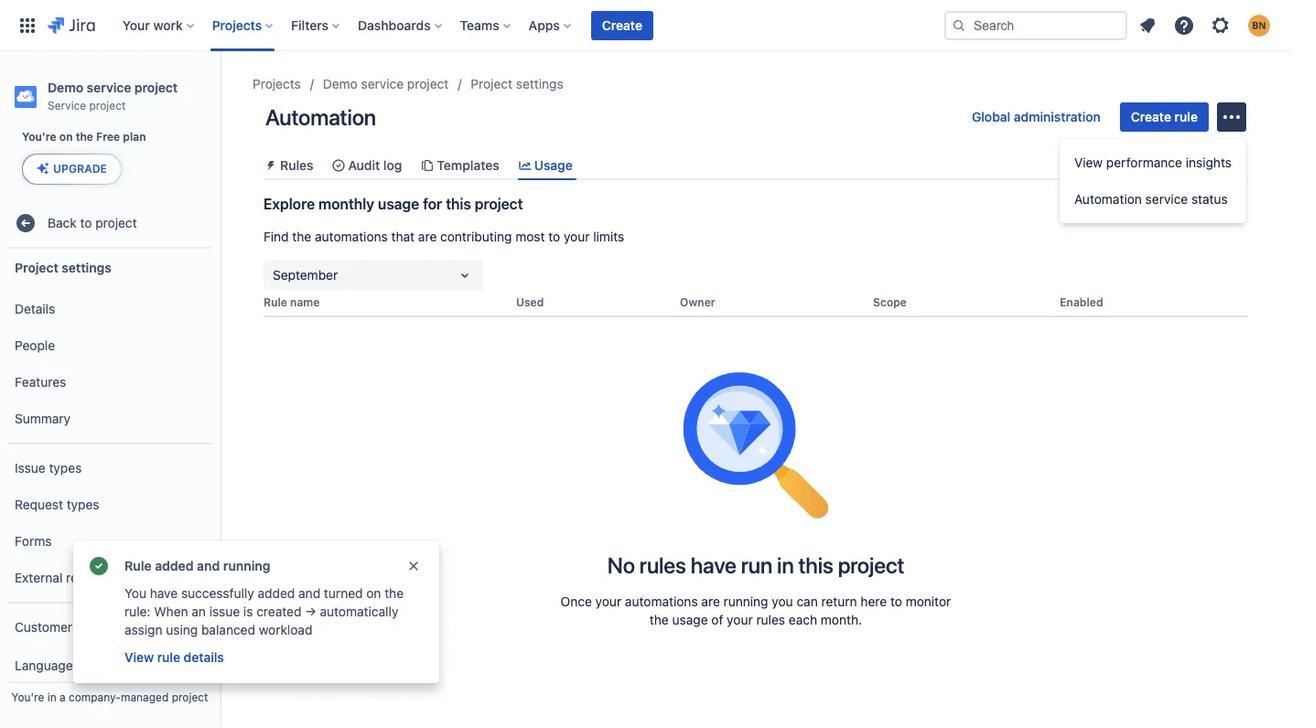 Task type: locate. For each thing, give the bounding box(es) containing it.
view inside "group"
[[1075, 155, 1103, 170]]

demo
[[323, 76, 358, 92], [48, 80, 83, 95]]

people link
[[7, 328, 212, 364]]

the inside once your automations are running you can return here to monitor the usage of your rules each month.
[[650, 613, 669, 628]]

view for view rule details
[[125, 650, 154, 666]]

1 vertical spatial automation
[[1075, 191, 1143, 207]]

success image
[[88, 556, 110, 578]]

automation inside button
[[1075, 191, 1143, 207]]

1 horizontal spatial to
[[549, 229, 561, 245]]

0 vertical spatial project
[[471, 76, 513, 92]]

teams button
[[455, 11, 518, 40]]

1 horizontal spatial in
[[777, 553, 794, 579]]

0 horizontal spatial are
[[418, 229, 437, 245]]

rule for rule added and running
[[125, 559, 152, 574]]

1 horizontal spatial your
[[596, 594, 622, 610]]

0 horizontal spatial in
[[47, 691, 56, 705]]

1 horizontal spatial view
[[1075, 155, 1103, 170]]

have up when
[[150, 586, 178, 602]]

1 vertical spatial project
[[15, 260, 58, 275]]

rule for view
[[157, 650, 180, 666]]

service inside the demo service project service project
[[87, 80, 131, 95]]

1 vertical spatial added
[[258, 586, 295, 602]]

view for view performance insights
[[1075, 155, 1103, 170]]

0 horizontal spatial view
[[125, 650, 154, 666]]

group
[[1060, 139, 1247, 223], [7, 286, 212, 443], [7, 443, 212, 602], [7, 602, 212, 728]]

external
[[15, 570, 63, 586]]

projects link
[[253, 73, 301, 95]]

used
[[516, 296, 544, 310]]

1 vertical spatial have
[[150, 586, 178, 602]]

added up when
[[155, 559, 194, 574]]

balanced
[[201, 623, 255, 638]]

project settings down apps at the top left
[[471, 76, 564, 92]]

0 vertical spatial create
[[602, 17, 643, 33]]

project up details
[[15, 260, 58, 275]]

customer
[[15, 619, 72, 635]]

1 horizontal spatial demo
[[323, 76, 358, 92]]

summary link
[[7, 401, 212, 438]]

0 vertical spatial in
[[777, 553, 794, 579]]

0 horizontal spatial demo
[[48, 80, 83, 95]]

0 horizontal spatial rules
[[640, 553, 686, 579]]

create right apps popup button
[[602, 17, 643, 33]]

rule added and running
[[125, 559, 271, 574]]

features link
[[7, 364, 212, 401]]

0 vertical spatial rule
[[1175, 109, 1199, 125]]

types right 'issue'
[[49, 460, 82, 476]]

rules
[[640, 553, 686, 579], [757, 613, 786, 628]]

this up can
[[799, 553, 834, 579]]

in left a
[[47, 691, 56, 705]]

1 vertical spatial on
[[367, 586, 381, 602]]

teams
[[460, 17, 500, 33]]

the left of
[[650, 613, 669, 628]]

create inside button
[[602, 17, 643, 33]]

project up contributing
[[475, 196, 523, 213]]

most
[[516, 229, 545, 245]]

your left limits
[[564, 229, 590, 245]]

rule left actions image
[[1175, 109, 1199, 125]]

rule for create
[[1175, 109, 1199, 125]]

are right that
[[418, 229, 437, 245]]

are
[[418, 229, 437, 245], [702, 594, 720, 610]]

service down dashboards
[[361, 76, 404, 92]]

0 vertical spatial types
[[49, 460, 82, 476]]

you're down service
[[22, 130, 56, 144]]

automations
[[315, 229, 388, 245], [625, 594, 698, 610]]

demo for demo service project service project
[[48, 80, 83, 95]]

1 vertical spatial and
[[299, 586, 321, 602]]

1 horizontal spatial added
[[258, 586, 295, 602]]

1 horizontal spatial create
[[1132, 109, 1172, 125]]

1 horizontal spatial automations
[[625, 594, 698, 610]]

0 horizontal spatial on
[[59, 130, 73, 144]]

you're on the free plan
[[22, 130, 146, 144]]

1 horizontal spatial service
[[361, 76, 404, 92]]

project
[[471, 76, 513, 92], [15, 260, 58, 275]]

1 horizontal spatial rules
[[757, 613, 786, 628]]

your right 'once'
[[596, 594, 622, 610]]

demo inside the demo service project service project
[[48, 80, 83, 95]]

0 vertical spatial automations
[[315, 229, 388, 245]]

1 horizontal spatial rule
[[264, 296, 287, 310]]

on up automatically
[[367, 586, 381, 602]]

project down details
[[172, 691, 208, 705]]

automations down 'monthly'
[[315, 229, 388, 245]]

automations inside once your automations are running you can return here to monitor the usage of your rules each month.
[[625, 594, 698, 610]]

0 vertical spatial projects
[[212, 17, 262, 33]]

rules right no
[[640, 553, 686, 579]]

you're left a
[[11, 691, 44, 705]]

group containing details
[[7, 286, 212, 443]]

projects inside dropdown button
[[212, 17, 262, 33]]

create
[[602, 17, 643, 33], [1132, 109, 1172, 125]]

added up created
[[258, 586, 295, 602]]

rule inside button
[[1175, 109, 1199, 125]]

have left run
[[691, 553, 737, 579]]

0 horizontal spatial automations
[[315, 229, 388, 245]]

added inside you have successfully added and turned on the rule: when an issue is created → automatically assign using balanced workload
[[258, 586, 295, 602]]

types
[[49, 460, 82, 476], [67, 497, 99, 512]]

1 vertical spatial automations
[[625, 594, 698, 610]]

1 horizontal spatial running
[[724, 594, 769, 610]]

0 horizontal spatial service
[[87, 80, 131, 95]]

0 vertical spatial running
[[223, 559, 271, 574]]

run
[[741, 553, 773, 579]]

1 vertical spatial rule
[[125, 559, 152, 574]]

0 vertical spatial view
[[1075, 155, 1103, 170]]

1 horizontal spatial on
[[367, 586, 381, 602]]

1 vertical spatial project settings
[[15, 260, 112, 275]]

0 horizontal spatial rule
[[157, 650, 180, 666]]

settings
[[516, 76, 564, 92], [62, 260, 112, 275]]

on
[[59, 130, 73, 144], [367, 586, 381, 602]]

1 horizontal spatial rule
[[1175, 109, 1199, 125]]

0 vertical spatial and
[[197, 559, 220, 574]]

your right of
[[727, 613, 753, 628]]

1 horizontal spatial project
[[471, 76, 513, 92]]

projects for projects dropdown button
[[212, 17, 262, 33]]

have
[[691, 553, 737, 579], [150, 586, 178, 602]]

view down assign
[[125, 650, 154, 666]]

log
[[384, 157, 402, 173]]

1 vertical spatial rule
[[157, 650, 180, 666]]

audit
[[348, 157, 380, 173]]

2 horizontal spatial service
[[1146, 191, 1189, 207]]

work
[[153, 17, 183, 33]]

rule left the name
[[264, 296, 287, 310]]

1 horizontal spatial usage
[[673, 613, 708, 628]]

0 horizontal spatial running
[[223, 559, 271, 574]]

types for issue types
[[49, 460, 82, 476]]

back to project
[[48, 215, 137, 230]]

in
[[777, 553, 794, 579], [47, 691, 56, 705]]

to right here in the right of the page
[[891, 594, 903, 610]]

usage
[[378, 196, 420, 213], [673, 613, 708, 628]]

project down dashboards "dropdown button"
[[407, 76, 449, 92]]

service
[[361, 76, 404, 92], [87, 80, 131, 95], [1146, 191, 1189, 207]]

1 horizontal spatial are
[[702, 594, 720, 610]]

filters button
[[286, 11, 347, 40]]

1 vertical spatial view
[[125, 650, 154, 666]]

open image
[[454, 265, 476, 287]]

to right most
[[549, 229, 561, 245]]

banner
[[0, 0, 1293, 51]]

1 horizontal spatial automation
[[1075, 191, 1143, 207]]

1 vertical spatial rules
[[757, 613, 786, 628]]

projects right sidebar navigation image
[[253, 76, 301, 92]]

settings down apps at the top left
[[516, 76, 564, 92]]

in right run
[[777, 553, 794, 579]]

0 vertical spatial on
[[59, 130, 73, 144]]

the right find
[[292, 229, 312, 245]]

1 vertical spatial create
[[1132, 109, 1172, 125]]

september
[[273, 268, 338, 283]]

1 vertical spatial are
[[702, 594, 720, 610]]

demo down "filters" dropdown button
[[323, 76, 358, 92]]

find the automations that are contributing most to your limits
[[264, 229, 625, 245]]

jira image
[[48, 14, 95, 36], [48, 14, 95, 36]]

and up successfully
[[197, 559, 220, 574]]

search image
[[952, 18, 967, 33]]

1 vertical spatial running
[[724, 594, 769, 610]]

2 horizontal spatial your
[[727, 613, 753, 628]]

1 vertical spatial usage
[[673, 613, 708, 628]]

0 vertical spatial settings
[[516, 76, 564, 92]]

service down view performance insights button
[[1146, 191, 1189, 207]]

added
[[155, 559, 194, 574], [258, 586, 295, 602]]

to
[[80, 215, 92, 230], [549, 229, 561, 245], [891, 594, 903, 610]]

your work
[[122, 17, 183, 33]]

0 horizontal spatial automation
[[266, 104, 376, 130]]

0 vertical spatial rule
[[264, 296, 287, 310]]

on down service
[[59, 130, 73, 144]]

rule down using
[[157, 650, 180, 666]]

actions image
[[1221, 106, 1243, 128]]

1 vertical spatial settings
[[62, 260, 112, 275]]

0 horizontal spatial have
[[150, 586, 178, 602]]

tab list
[[256, 150, 1256, 181]]

0 vertical spatial this
[[446, 196, 471, 213]]

0 horizontal spatial your
[[564, 229, 590, 245]]

once your automations are running you can return here to monitor the usage of your rules each month.
[[561, 594, 952, 628]]

filters
[[291, 17, 329, 33]]

the up automatically
[[385, 586, 404, 602]]

automations down no
[[625, 594, 698, 610]]

templates
[[437, 157, 500, 173]]

1 vertical spatial your
[[596, 594, 622, 610]]

0 vertical spatial rules
[[640, 553, 686, 579]]

view rule details button
[[123, 647, 226, 669]]

details link
[[7, 291, 212, 328]]

owner
[[680, 296, 716, 310]]

project settings down back
[[15, 260, 112, 275]]

demo service project link
[[323, 73, 449, 95]]

usage left of
[[673, 613, 708, 628]]

create for create
[[602, 17, 643, 33]]

automations for rules
[[625, 594, 698, 610]]

to right back
[[80, 215, 92, 230]]

0 vertical spatial you're
[[22, 130, 56, 144]]

running left you
[[724, 594, 769, 610]]

running up successfully
[[223, 559, 271, 574]]

view down administration
[[1075, 155, 1103, 170]]

2 horizontal spatial to
[[891, 594, 903, 610]]

0 vertical spatial usage
[[378, 196, 420, 213]]

create rule button
[[1121, 103, 1210, 132]]

using
[[166, 623, 198, 638]]

1 vertical spatial projects
[[253, 76, 301, 92]]

rules down you
[[757, 613, 786, 628]]

1 vertical spatial types
[[67, 497, 99, 512]]

you
[[772, 594, 794, 610]]

dismiss image
[[407, 559, 421, 574]]

forms link
[[7, 524, 212, 560]]

0 horizontal spatial create
[[602, 17, 643, 33]]

your
[[564, 229, 590, 245], [596, 594, 622, 610], [727, 613, 753, 628]]

here
[[861, 594, 887, 610]]

have inside you have successfully added and turned on the rule: when an issue is created → automatically assign using balanced workload
[[150, 586, 178, 602]]

service inside button
[[1146, 191, 1189, 207]]

your
[[122, 17, 150, 33]]

projects for projects link
[[253, 76, 301, 92]]

settings down back to project
[[62, 260, 112, 275]]

0 vertical spatial added
[[155, 559, 194, 574]]

settings image
[[1210, 14, 1232, 36]]

projects right work
[[212, 17, 262, 33]]

explore monthly usage for this project
[[264, 196, 523, 213]]

1 horizontal spatial project settings
[[471, 76, 564, 92]]

once
[[561, 594, 592, 610]]

0 vertical spatial automation
[[266, 104, 376, 130]]

project up here in the right of the page
[[838, 553, 905, 579]]

automation down performance
[[1075, 191, 1143, 207]]

primary element
[[11, 0, 945, 51]]

scope
[[874, 296, 907, 310]]

group containing issue types
[[7, 443, 212, 602]]

0 horizontal spatial usage
[[378, 196, 420, 213]]

insights
[[1186, 155, 1232, 170]]

0 vertical spatial are
[[418, 229, 437, 245]]

service up free
[[87, 80, 131, 95]]

to inside once your automations are running you can return here to monitor the usage of your rules each month.
[[891, 594, 903, 610]]

create inside button
[[1132, 109, 1172, 125]]

view rule details
[[125, 650, 224, 666]]

company-
[[69, 691, 121, 705]]

types right request
[[67, 497, 99, 512]]

1 vertical spatial this
[[799, 553, 834, 579]]

usage image
[[518, 158, 533, 173]]

no rules have run in this project image
[[683, 373, 830, 519]]

1 horizontal spatial and
[[299, 586, 321, 602]]

and up →
[[299, 586, 321, 602]]

usage up that
[[378, 196, 420, 213]]

customer permissions
[[15, 619, 147, 635]]

create rule
[[1132, 109, 1199, 125]]

2 vertical spatial your
[[727, 613, 753, 628]]

rule inside button
[[157, 650, 180, 666]]

view
[[1075, 155, 1103, 170], [125, 650, 154, 666]]

you're
[[22, 130, 56, 144], [11, 691, 44, 705]]

this right for
[[446, 196, 471, 213]]

global administration link
[[961, 103, 1112, 132]]

1 horizontal spatial have
[[691, 553, 737, 579]]

create up view performance insights
[[1132, 109, 1172, 125]]

automation up audit log image
[[266, 104, 376, 130]]

1 horizontal spatial settings
[[516, 76, 564, 92]]

create button
[[591, 11, 654, 40]]

and inside you have successfully added and turned on the rule: when an issue is created → automatically assign using balanced workload
[[299, 586, 321, 602]]

summary
[[15, 411, 71, 426]]

0 horizontal spatial rule
[[125, 559, 152, 574]]

help image
[[1174, 14, 1196, 36]]

project down teams popup button
[[471, 76, 513, 92]]

1 vertical spatial you're
[[11, 691, 44, 705]]

demo up service
[[48, 80, 83, 95]]

global
[[972, 109, 1011, 125]]

rule up you
[[125, 559, 152, 574]]

are up of
[[702, 594, 720, 610]]



Task type: describe. For each thing, give the bounding box(es) containing it.
0 horizontal spatial and
[[197, 559, 220, 574]]

explore
[[264, 196, 315, 213]]

project right back
[[95, 215, 137, 230]]

→
[[305, 604, 317, 620]]

find
[[264, 229, 289, 245]]

support
[[76, 658, 122, 674]]

project settings link
[[471, 73, 564, 95]]

0 horizontal spatial this
[[446, 196, 471, 213]]

0 horizontal spatial settings
[[62, 260, 112, 275]]

group containing view performance insights
[[1060, 139, 1247, 223]]

issue types
[[15, 460, 82, 476]]

turned
[[324, 586, 363, 602]]

you're for you're in a company-managed project
[[11, 691, 44, 705]]

service
[[48, 99, 86, 113]]

automation for automation
[[266, 104, 376, 130]]

tab list containing rules
[[256, 150, 1256, 181]]

enabled
[[1060, 296, 1104, 310]]

you
[[125, 586, 147, 602]]

service for automation service status
[[1146, 191, 1189, 207]]

upgrade
[[53, 162, 107, 176]]

demo service project service project
[[48, 80, 178, 113]]

is
[[243, 604, 253, 620]]

0 horizontal spatial project settings
[[15, 260, 112, 275]]

of
[[712, 613, 724, 628]]

contributing
[[440, 229, 512, 245]]

a
[[60, 691, 66, 705]]

each
[[789, 613, 818, 628]]

details
[[15, 301, 55, 316]]

name
[[290, 296, 320, 310]]

back
[[48, 215, 77, 230]]

you're in a company-managed project
[[11, 691, 208, 705]]

issue types link
[[7, 450, 212, 487]]

the left free
[[76, 130, 93, 144]]

language
[[15, 658, 73, 674]]

when
[[154, 604, 188, 620]]

request types
[[15, 497, 99, 512]]

rules inside once your automations are running you can return here to monitor the usage of your rules each month.
[[757, 613, 786, 628]]

month.
[[821, 613, 863, 628]]

monitor
[[906, 594, 952, 610]]

administration
[[1014, 109, 1101, 125]]

performance
[[1107, 155, 1183, 170]]

features
[[15, 374, 66, 390]]

free
[[96, 130, 120, 144]]

0 horizontal spatial project
[[15, 260, 58, 275]]

usage inside once your automations are running you can return here to monitor the usage of your rules each month.
[[673, 613, 708, 628]]

upgrade button
[[23, 155, 121, 184]]

permissions
[[76, 619, 147, 635]]

language support
[[15, 658, 122, 674]]

types for request types
[[67, 497, 99, 512]]

automation service status
[[1075, 191, 1229, 207]]

automation for automation service status
[[1075, 191, 1143, 207]]

banner containing your work
[[0, 0, 1293, 51]]

running inside once your automations are running you can return here to monitor the usage of your rules each month.
[[724, 594, 769, 610]]

successfully
[[181, 586, 254, 602]]

0 vertical spatial your
[[564, 229, 590, 245]]

monthly
[[319, 196, 375, 213]]

audit log
[[348, 157, 402, 173]]

are inside once your automations are running you can return here to monitor the usage of your rules each month.
[[702, 594, 720, 610]]

created
[[257, 604, 302, 620]]

global administration
[[972, 109, 1101, 125]]

the inside you have successfully added and turned on the rule: when an issue is created → automatically assign using balanced workload
[[385, 586, 404, 602]]

request
[[15, 497, 63, 512]]

dashboards
[[358, 17, 431, 33]]

rules
[[280, 157, 314, 173]]

rule:
[[125, 604, 151, 620]]

apps
[[529, 17, 560, 33]]

0 horizontal spatial added
[[155, 559, 194, 574]]

status
[[1192, 191, 1229, 207]]

Search field
[[945, 11, 1128, 40]]

appswitcher icon image
[[16, 14, 38, 36]]

create for create rule
[[1132, 109, 1172, 125]]

issue
[[209, 604, 240, 620]]

rule for rule name
[[264, 296, 287, 310]]

that
[[391, 229, 415, 245]]

automation service status button
[[1060, 181, 1247, 218]]

external resources link
[[7, 560, 212, 597]]

0 vertical spatial project settings
[[471, 76, 564, 92]]

back to project link
[[7, 205, 212, 242]]

0 vertical spatial have
[[691, 553, 737, 579]]

project up free
[[89, 99, 126, 113]]

you're for you're on the free plan
[[22, 130, 56, 144]]

your work button
[[117, 11, 201, 40]]

1 vertical spatial in
[[47, 691, 56, 705]]

automations for monthly
[[315, 229, 388, 245]]

group containing customer permissions
[[7, 602, 212, 728]]

service for demo service project service project
[[87, 80, 131, 95]]

dashboards button
[[353, 11, 449, 40]]

projects button
[[207, 11, 280, 40]]

assign
[[125, 623, 163, 638]]

language support link
[[7, 646, 212, 687]]

rule name
[[264, 296, 320, 310]]

on inside you have successfully added and turned on the rule: when an issue is created → automatically assign using balanced workload
[[367, 586, 381, 602]]

demo for demo service project
[[323, 76, 358, 92]]

sidebar navigation image
[[200, 73, 240, 110]]

return
[[822, 594, 858, 610]]

automatically
[[320, 604, 399, 620]]

1 horizontal spatial this
[[799, 553, 834, 579]]

templates image
[[421, 158, 435, 173]]

notifications image
[[1137, 14, 1159, 36]]

audit log image
[[332, 158, 347, 173]]

0 horizontal spatial to
[[80, 215, 92, 230]]

demo service project
[[323, 76, 449, 92]]

no rules have run in this project
[[608, 553, 905, 579]]

view performance insights
[[1075, 155, 1232, 170]]

you have successfully added and turned on the rule: when an issue is created → automatically assign using balanced workload
[[125, 586, 404, 638]]

no
[[608, 553, 635, 579]]

your profile and settings image
[[1249, 14, 1271, 36]]

customer permissions link
[[7, 610, 212, 646]]

usage
[[534, 157, 573, 173]]

apps button
[[523, 11, 579, 40]]

issue
[[15, 460, 45, 476]]

service for demo service project
[[361, 76, 404, 92]]

view performance insights button
[[1060, 145, 1247, 181]]

project up plan
[[134, 80, 178, 95]]

rules image
[[264, 158, 278, 173]]



Task type: vqa. For each thing, say whether or not it's contained in the screenshot.
Your
yes



